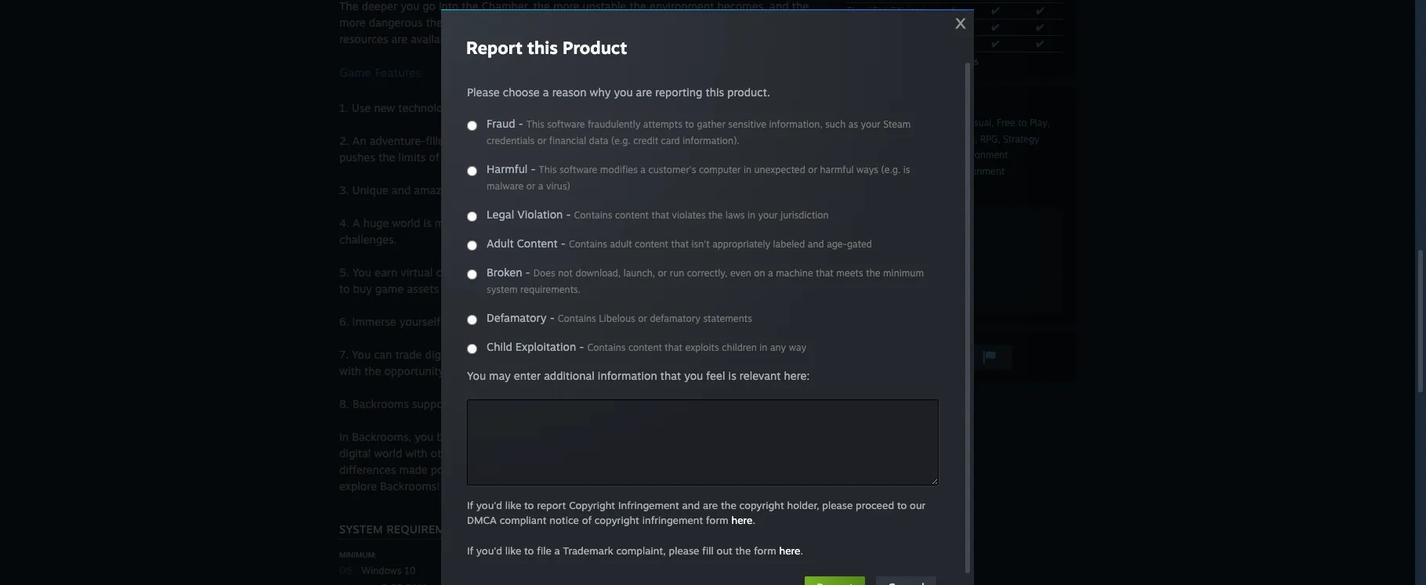 Task type: describe. For each thing, give the bounding box(es) containing it.
enter
[[514, 369, 541, 382]]

and down currency
[[442, 282, 461, 295]]

discussions
[[877, 275, 927, 287]]

on inside 7. you can trade digital art elements in games on our digital art marketplace, providing you with the opportunity to try new things and possibilities.
[[577, 348, 590, 361]]

see
[[847, 56, 864, 67]]

casual link
[[963, 117, 992, 129]]

digital down enjoying
[[492, 463, 523, 476]]

- down regions,
[[561, 237, 566, 250]]

data
[[589, 135, 609, 147]]

your inside the this software fraudulently attempts to gather sensitive information, such as your steam credentials or financial data (e.g. credit card information).
[[861, 118, 881, 130]]

gaming
[[730, 447, 768, 460]]

multiplayer
[[454, 134, 511, 147]]

content for legal violation -
[[615, 209, 649, 221]]

game inside the 5. you earn virtual currency bks by completing quests and exploring areas, which can be used to buy game assets and digital art on our digital art marketplace.
[[375, 282, 404, 295]]

mysterious inside 4. a huge world is made up of multiple regions, each with its own mysterious setting and challenges.
[[677, 216, 733, 230]]

copyright
[[569, 499, 615, 512]]

the up entity
[[462, 0, 479, 13]]

the right the visit
[[875, 212, 889, 223]]

- up the 3. unique and amazing ai-based maze traversal, ready for the challenge?
[[531, 162, 536, 176]]

and down maze,
[[619, 447, 638, 460]]

you inside in backrooms, you become a member of this mysterious maze, exploring this ai-powered digital world with other players, enjoying your journey and experiencing the gaming differences made possible by digital art and blockchain technology. come and join us as we explore backrooms!
[[415, 430, 434, 444]]

a left virus)
[[538, 180, 544, 192]]

design.
[[777, 315, 814, 328]]

you inside the 5. you earn virtual currency bks by completing quests and exploring areas, which can be used to buy game assets and digital art on our digital art marketplace.
[[353, 266, 371, 279]]

1 vertical spatial backrooms
[[900, 149, 951, 161]]

you left the may
[[467, 369, 486, 382]]

by inside in backrooms, you become a member of this mysterious maze, exploring this ai-powered digital world with other players, enjoying your journey and experiencing the gaming differences made possible by digital art and blockchain technology. come and join us as we explore backrooms!
[[476, 463, 488, 476]]

3.
[[339, 183, 349, 197]]

new inside 7. you can trade digital art elements in games on our digital art marketplace, providing you with the opportunity to try new things and possibilities.
[[479, 364, 500, 378]]

can inside the 5. you earn virtual currency bks by completing quests and exploring areas, which can be used to buy game assets and digital art on our digital art marketplace.
[[760, 266, 778, 279]]

title:
[[847, 103, 871, 111]]

to inside the this software fraudulently attempts to gather sensitive information, such as your steam credentials or financial data (e.g. credit card information).
[[685, 118, 694, 130]]

or down harmful -
[[526, 180, 536, 192]]

and down reason
[[565, 101, 584, 114]]

way
[[789, 342, 806, 353]]

to down entity
[[459, 32, 469, 45]]

on inside does not download, launch, or run correctly, even on a machine that meets the minimum system requirements.
[[754, 267, 765, 279]]

and up the marketplace.
[[620, 266, 639, 279]]

requirements.
[[520, 284, 581, 295]]

, right the free
[[1048, 118, 1050, 129]]

- left the does
[[525, 266, 530, 279]]

system
[[339, 523, 383, 536]]

launch,
[[624, 267, 655, 279]]

digital down in
[[339, 447, 371, 460]]

ios
[[662, 397, 680, 411]]

view discussions
[[853, 275, 927, 287]]

statements
[[703, 313, 752, 324]]

to inside title: backrooms genre: action , adventure casual , free to play , massively multiplayer racing , rpg , strategy developer: backrooms environment publisher: backrooms environment release date: coming soon
[[1018, 117, 1027, 129]]

use
[[731, 16, 748, 29]]

racing
[[946, 133, 975, 145]]

in
[[339, 430, 349, 444]]

the inside 7. you can trade digital art elements in games on our digital art marketplace, providing you with the opportunity to try new things and possibilities.
[[364, 364, 381, 378]]

this up game. in the top of the page
[[706, 85, 724, 99]]

infringement
[[642, 514, 703, 527]]

fill
[[702, 545, 714, 557]]

maze,
[[630, 430, 661, 444]]

1 horizontal spatial .
[[801, 545, 803, 557]]

age-
[[827, 238, 847, 250]]

correctly,
[[687, 267, 728, 279]]

release
[[847, 184, 883, 193]]

must
[[553, 16, 579, 29]]

digital up the information at the bottom
[[613, 348, 645, 361]]

in inside this software modifies a customer's computer in unexpected or harmful ways (e.g. is malware or a virus)
[[744, 164, 752, 176]]

1 vertical spatial form
[[754, 545, 776, 557]]

game inside 2. an adventure-filled multiplayer online game that explores the world with other players and pushes the limits of your imagination.
[[549, 134, 577, 147]]

currency
[[436, 266, 480, 279]]

marketplace.
[[607, 282, 673, 295]]

- down 6. immerse yourself in the backrooms world of the game's unique art style and audio design.
[[579, 340, 584, 353]]

this down the "8. backrooms supports multiple platforms, including windows, ios and android." at the bottom of page
[[549, 430, 568, 444]]

credit
[[633, 135, 658, 147]]

games
[[540, 348, 574, 361]]

attempts
[[643, 118, 682, 130]]

form inside the if you'd like to report copyright infringement and are the copyright holder, please proceed to our dmca compliant notice of copyright infringement form
[[706, 514, 729, 527]]

backrooms environment link for developer:
[[900, 149, 1008, 161]]

ensure
[[473, 101, 507, 114]]

this down the must
[[527, 37, 558, 58]]

reporting
[[655, 85, 703, 99]]

here link for if you'd like to file a trademark complaint, please fill out the form here .
[[779, 545, 801, 557]]

and down enjoying
[[544, 463, 563, 476]]

here .
[[732, 514, 756, 527]]

this up gaming
[[714, 430, 733, 444]]

you inside the deeper you go into the chamber, the more unstable the environment becomes, and the more dangerous the entity becomes. you must be prepared to run, hide and use whatever resources are available to survive.
[[401, 0, 420, 13]]

trade
[[395, 348, 422, 361]]

marketplace,
[[667, 348, 733, 361]]

world inside 2. an adventure-filled multiplayer online game that explores the world with other players and pushes the limits of your imagination.
[[670, 134, 699, 147]]

to left file
[[524, 545, 534, 557]]

0 vertical spatial backrooms
[[873, 101, 924, 112]]

can inside 7. you can trade digital art elements in games on our digital art marketplace, providing you with the opportunity to try new things and possibilities.
[[374, 348, 392, 361]]

to inside 7. you can trade digital art elements in games on our digital art marketplace, providing you with the opportunity to try new things and possibilities.
[[448, 364, 458, 378]]

you inside the deeper you go into the chamber, the more unstable the environment becomes, and the more dangerous the entity becomes. you must be prepared to run, hide and use whatever resources are available to survive.
[[531, 16, 550, 29]]

out
[[717, 545, 733, 557]]

other inside 2. an adventure-filled multiplayer online game that explores the world with other players and pushes the limits of your imagination.
[[727, 134, 754, 147]]

file
[[537, 545, 552, 557]]

and left use
[[708, 16, 727, 29]]

use
[[352, 101, 371, 114]]

powered
[[751, 430, 795, 444]]

the up prepared
[[630, 0, 647, 13]]

1.
[[339, 101, 349, 114]]

2 vertical spatial is
[[729, 369, 737, 382]]

0 horizontal spatial ai-
[[460, 183, 476, 197]]

game.
[[690, 101, 722, 114]]

is inside 4. a huge world is made up of multiple regions, each with its own mysterious setting and challenges.
[[424, 216, 432, 230]]

setting
[[736, 216, 771, 230]]

a
[[353, 216, 360, 230]]

see all 11 supported languages
[[847, 56, 979, 67]]

contains for legal violation -
[[574, 209, 613, 221]]

content for child exploitation -
[[628, 342, 662, 353]]

traversal,
[[540, 183, 586, 197]]

to up compliant in the left of the page
[[524, 499, 534, 512]]

to left run,
[[646, 16, 657, 29]]

and right style
[[723, 315, 742, 328]]

0 horizontal spatial here
[[732, 514, 753, 527]]

software for harmful -
[[560, 164, 597, 176]]

8. backrooms supports multiple platforms, including windows, ios and android.
[[339, 397, 748, 411]]

if for if you'd like to report copyright infringement and are the copyright holder, please proceed to our dmca compliant notice of copyright infringement form
[[467, 499, 473, 512]]

that inside legal violation - contains content that violates the laws in your jurisdiction
[[652, 209, 669, 221]]

quests
[[583, 266, 617, 279]]

1 vertical spatial multiple
[[460, 397, 501, 411]]

, left the free
[[992, 118, 994, 129]]

to right proceed
[[897, 499, 907, 512]]

with inside 4. a huge world is made up of multiple regions, each with its own mysterious setting and challenges.
[[612, 216, 634, 230]]

your inside 2. an adventure-filled multiplayer online game that explores the world with other players and pushes the limits of your imagination.
[[442, 150, 465, 164]]

limits
[[398, 150, 426, 164]]

1 vertical spatial are
[[636, 85, 652, 99]]

2.
[[339, 134, 349, 147]]

the inside the if you'd like to report copyright infringement and are the copyright holder, please proceed to our dmca compliant notice of copyright infringement form
[[721, 499, 737, 512]]

contains for child exploitation -
[[587, 342, 626, 353]]

4. a huge world is made up of multiple regions, each with its own mysterious setting and challenges.
[[339, 216, 794, 246]]

os: windows 10
[[339, 565, 416, 577]]

are inside the if you'd like to report copyright infringement and are the copyright holder, please proceed to our dmca compliant notice of copyright infringement form
[[703, 499, 718, 512]]

1 vertical spatial backrooms
[[352, 397, 409, 411]]

casual
[[963, 117, 992, 129]]

credentials
[[487, 135, 535, 147]]

that up ios
[[660, 369, 681, 382]]

in inside 7. you can trade digital art elements in games on our digital art marketplace, providing you with the opportunity to try new things and possibilities.
[[528, 348, 537, 361]]

whatever
[[751, 16, 799, 29]]

earn
[[375, 266, 397, 279]]

as inside the this software fraudulently attempts to gather sensitive information, such as your steam credentials or financial data (e.g. credit card information).
[[849, 118, 858, 130]]

and inside the if you'd like to report copyright infringement and are the copyright holder, please proceed to our dmca compliant notice of copyright infringement form
[[682, 499, 700, 512]]

and right unique
[[392, 183, 411, 197]]

adventure
[[913, 117, 958, 129]]

backrooms!
[[380, 480, 440, 493]]

please inside the if you'd like to report copyright infringement and are the copyright holder, please proceed to our dmca compliant notice of copyright infringement form
[[822, 499, 853, 512]]

or left harmful
[[808, 164, 817, 176]]

and right ios
[[683, 397, 702, 411]]

- down traversal,
[[566, 208, 571, 221]]

on inside the 5. you earn virtual currency bks by completing quests and exploring areas, which can be used to buy game assets and digital art on our digital art marketplace.
[[517, 282, 530, 295]]

card
[[661, 135, 680, 147]]

art inside the 5. you earn virtual currency bks by completing quests and exploring areas, which can be used to buy game assets and digital art on our digital art marketplace.
[[499, 282, 514, 295]]

chinese for simplified chinese
[[891, 5, 925, 16]]

run
[[670, 267, 684, 279]]

of inside the if you'd like to report copyright infringement and are the copyright holder, please proceed to our dmca compliant notice of copyright infringement form
[[582, 514, 592, 527]]

is inside this software modifies a customer's computer in unexpected or harmful ways (e.g. is malware or a virus)
[[903, 164, 910, 176]]

title: backrooms genre: action , adventure casual , free to play , massively multiplayer racing , rpg , strategy developer: backrooms environment publisher: backrooms environment release date: coming soon
[[847, 101, 1050, 194]]

to down please
[[459, 101, 469, 114]]

and inside 4. a huge world is made up of multiple regions, each with its own mysterious setting and challenges.
[[774, 216, 794, 230]]

the down attempts
[[650, 134, 667, 147]]

racing link
[[946, 133, 975, 145]]

you inside 7. you can trade digital art elements in games on our digital art marketplace, providing you with the opportunity to try new things and possibilities.
[[352, 348, 371, 361]]

1 horizontal spatial backrooms
[[476, 315, 532, 328]]

developer:
[[847, 151, 897, 160]]

harmful
[[820, 164, 854, 176]]

simplified chinese
[[847, 5, 925, 16]]

infringement
[[618, 499, 679, 512]]

the left libelous
[[581, 315, 597, 328]]

0 vertical spatial environment
[[953, 149, 1008, 161]]

computer
[[699, 164, 741, 176]]

art inside the 5. you earn virtual currency bks by completing quests and exploring areas, which can be used to buy game assets and digital art on our digital art marketplace.
[[588, 282, 604, 295]]

yourself
[[399, 315, 440, 328]]

game's
[[601, 315, 637, 328]]

11
[[879, 56, 888, 67]]

in inside legal violation - contains content that violates the laws in your jurisdiction
[[748, 209, 756, 221]]

exploring for this
[[664, 430, 711, 444]]

style
[[696, 315, 720, 328]]

- down 1. use  new technology to ensure the safety and transparency of the game.
[[519, 117, 523, 130]]

with inside 2. an adventure-filled multiplayer online game that explores the world with other players and pushes the limits of your imagination.
[[702, 134, 724, 147]]

world up 'exploitation' at the left bottom of page
[[536, 315, 564, 328]]

0 horizontal spatial .
[[753, 514, 756, 527]]

software for fraud -
[[547, 118, 585, 130]]

you may enter additional information that you feel is relevant here:
[[467, 369, 810, 382]]

adult content - contains adult content that isn't appropriately labeled and age-gated
[[487, 237, 872, 250]]

proceed
[[856, 499, 894, 512]]

in right yourself
[[443, 315, 453, 328]]

why
[[590, 85, 611, 99]]

or inside the this software fraudulently attempts to gather sensitive information, such as your steam credentials or financial data (e.g. credit card information).
[[537, 135, 547, 147]]

be inside the 5. you earn virtual currency bks by completing quests and exploring areas, which can be used to buy game assets and digital art on our digital art marketplace.
[[781, 266, 794, 279]]

sensitive
[[728, 118, 766, 130]]

0 horizontal spatial copyright
[[595, 514, 639, 527]]

enjoying
[[504, 447, 548, 460]]

or inside defamatory - contains libelous or defamatory statements
[[638, 313, 647, 324]]

report
[[466, 37, 523, 58]]

the down the adventure-
[[379, 150, 395, 164]]

broken -
[[487, 266, 533, 279]]

adventure link
[[913, 117, 958, 129]]

players,
[[461, 447, 501, 460]]

digital down bks
[[464, 282, 496, 295]]

contains inside defamatory - contains libelous or defamatory statements
[[558, 313, 596, 324]]

huge
[[363, 216, 389, 230]]

information,
[[769, 118, 823, 130]]

a right file
[[555, 545, 560, 557]]

art left style
[[678, 315, 692, 328]]

you'd for if you'd like to report copyright infringement and are the copyright holder, please proceed to our dmca compliant notice of copyright infringement form
[[476, 499, 502, 512]]

a inside does not download, launch, or run correctly, even on a machine that meets the minimum system requirements.
[[768, 267, 773, 279]]

, left rpg
[[975, 134, 978, 145]]

- down requirements.
[[550, 311, 555, 324]]



Task type: locate. For each thing, give the bounding box(es) containing it.
10
[[404, 565, 416, 577]]

children
[[722, 342, 757, 353]]

technology.
[[624, 463, 684, 476]]

1 horizontal spatial ai-
[[736, 430, 751, 444]]

please left fill
[[669, 545, 699, 557]]

a right modifies
[[641, 164, 646, 176]]

features
[[375, 65, 421, 80]]

view update history link
[[847, 229, 1063, 248]]

1 horizontal spatial other
[[727, 134, 754, 147]]

1 vertical spatial mysterious
[[571, 430, 627, 444]]

our inside the if you'd like to report copyright infringement and are the copyright holder, please proceed to our dmca compliant notice of copyright infringement form
[[910, 499, 926, 512]]

multiple inside 4. a huge world is made up of multiple regions, each with its own mysterious setting and challenges.
[[496, 216, 537, 230]]

, down the free
[[998, 134, 1001, 145]]

relevant
[[740, 369, 781, 382]]

the
[[339, 0, 359, 13]]

the up available
[[426, 16, 443, 29]]

here
[[732, 514, 753, 527], [779, 545, 801, 557]]

1 vertical spatial please
[[669, 545, 699, 557]]

libelous
[[599, 313, 635, 324]]

the inside legal violation - contains content that violates the laws in your jurisdiction
[[709, 209, 723, 221]]

our
[[533, 282, 550, 295], [593, 348, 610, 361], [910, 499, 926, 512]]

and down games
[[538, 364, 557, 378]]

art inside 7. you can trade digital art elements in games on our digital art marketplace, providing you with the opportunity to try new things and possibilities.
[[648, 348, 664, 361]]

0 horizontal spatial backrooms
[[352, 397, 409, 411]]

1 horizontal spatial copyright
[[739, 499, 784, 512]]

0 vertical spatial .
[[753, 514, 756, 527]]

0 vertical spatial are
[[391, 32, 408, 45]]

this software modifies a customer's computer in unexpected or harmful ways (e.g. is malware or a virus)
[[487, 164, 910, 192]]

software inside the this software fraudulently attempts to gather sensitive information, such as your steam credentials or financial data (e.g. credit card information).
[[547, 118, 585, 130]]

holder,
[[787, 499, 819, 512]]

contains for adult content -
[[569, 238, 607, 250]]

0 horizontal spatial made
[[399, 463, 428, 476]]

0 vertical spatial (e.g.
[[611, 135, 631, 147]]

software inside this software modifies a customer's computer in unexpected or harmful ways (e.g. is malware or a virus)
[[560, 164, 597, 176]]

view discussions link
[[847, 271, 1063, 291]]

1 horizontal spatial as
[[849, 118, 858, 130]]

2 view from the top
[[853, 275, 875, 287]]

backrooms environment link down racing link
[[900, 149, 1008, 161]]

0 vertical spatial our
[[533, 282, 550, 295]]

dangerous
[[369, 16, 423, 29]]

1 vertical spatial software
[[560, 164, 597, 176]]

be
[[582, 16, 594, 29], [781, 266, 794, 279]]

2 vertical spatial content
[[628, 342, 662, 353]]

this inside the this software fraudulently attempts to gather sensitive information, such as your steam credentials or financial data (e.g. credit card information).
[[527, 118, 545, 130]]

None text field
[[467, 400, 939, 486]]

0 horizontal spatial as
[[779, 463, 790, 476]]

in right the laws
[[748, 209, 756, 221]]

0 vertical spatial mysterious
[[677, 216, 733, 230]]

your inside legal violation - contains content that violates the laws in your jurisdiction
[[758, 209, 778, 221]]

action link
[[880, 117, 908, 129]]

. down holder,
[[801, 545, 803, 557]]

that inside adult content - contains adult content that isn't appropriately labeled and age-gated
[[671, 238, 689, 250]]

1 horizontal spatial can
[[760, 266, 778, 279]]

as inside in backrooms, you become a member of this mysterious maze, exploring this ai-powered digital world with other players, enjoying your journey and experiencing the gaming differences made possible by digital art and blockchain technology. come and join us as we explore backrooms!
[[779, 463, 790, 476]]

if inside the if you'd like to report copyright infringement and are the copyright holder, please proceed to our dmca compliant notice of copyright infringement form
[[467, 499, 473, 512]]

violates
[[672, 209, 706, 221]]

be left used
[[781, 266, 794, 279]]

1 horizontal spatial is
[[729, 369, 737, 382]]

made inside in backrooms, you become a member of this mysterious maze, exploring this ai-powered digital world with other players, enjoying your journey and experiencing the gaming differences made possible by digital art and blockchain technology. come and join us as we explore backrooms!
[[399, 463, 428, 476]]

exploring up the marketplace.
[[642, 266, 689, 279]]

1 if from the top
[[467, 499, 473, 512]]

1 vertical spatial new
[[479, 364, 500, 378]]

or left 'financial'
[[537, 135, 547, 147]]

are down come
[[703, 499, 718, 512]]

(e.g. down fraudulently
[[611, 135, 631, 147]]

0 vertical spatial new
[[374, 101, 395, 114]]

vietnamese
[[847, 38, 897, 49]]

0 vertical spatial be
[[582, 16, 594, 29]]

1 horizontal spatial more
[[553, 0, 580, 13]]

2 like from the top
[[505, 545, 521, 557]]

of inside 2. an adventure-filled multiplayer online game that explores the world with other players and pushes the limits of your imagination.
[[429, 150, 439, 164]]

multiplayer
[[892, 133, 940, 145]]

publisher:
[[847, 168, 894, 176]]

history
[[910, 233, 940, 245]]

areas,
[[693, 266, 723, 279]]

are up transparency
[[636, 85, 652, 99]]

contains down the 5. you earn virtual currency bks by completing quests and exploring areas, which can be used to buy game assets and digital art on our digital art marketplace.
[[558, 313, 596, 324]]

4.
[[339, 216, 350, 230]]

or inside does not download, launch, or run correctly, even on a machine that meets the minimum system requirements.
[[658, 267, 667, 279]]

adventure-
[[370, 134, 426, 147]]

0 vertical spatial chinese
[[891, 5, 925, 16]]

2 horizontal spatial our
[[910, 499, 926, 512]]

with down gather on the top
[[702, 134, 724, 147]]

content inside legal violation - contains content that violates the laws in your jurisdiction
[[615, 209, 649, 221]]

0 vertical spatial backrooms environment link
[[900, 149, 1008, 161]]

1 horizontal spatial (e.g.
[[881, 164, 901, 176]]

an
[[352, 134, 366, 147]]

0 vertical spatial more
[[553, 0, 580, 13]]

0 vertical spatial exploring
[[642, 266, 689, 279]]

like inside the if you'd like to report copyright infringement and are the copyright holder, please proceed to our dmca compliant notice of copyright infringement form
[[505, 499, 521, 512]]

1 vertical spatial exploring
[[664, 430, 711, 444]]

harmful
[[487, 162, 528, 176]]

that inside 2. an adventure-filled multiplayer online game that explores the world with other players and pushes the limits of your imagination.
[[580, 134, 601, 147]]

1 vertical spatial (e.g.
[[881, 164, 901, 176]]

exploits
[[685, 342, 719, 353]]

None radio
[[467, 166, 477, 176], [467, 212, 477, 222], [467, 241, 477, 251], [467, 270, 477, 280], [467, 315, 477, 325], [467, 344, 477, 354], [467, 166, 477, 176], [467, 212, 477, 222], [467, 241, 477, 251], [467, 270, 477, 280], [467, 315, 477, 325], [467, 344, 477, 354]]

1 horizontal spatial game
[[549, 134, 577, 147]]

content down the its
[[635, 238, 669, 250]]

notice
[[550, 514, 579, 527]]

can right which
[[760, 266, 778, 279]]

and inside 7. you can trade digital art elements in games on our digital art marketplace, providing you with the opportunity to try new things and possibilities.
[[538, 364, 557, 378]]

form down here .
[[754, 545, 776, 557]]

and left "join"
[[720, 463, 739, 476]]

contains down each
[[569, 238, 607, 250]]

contains inside legal violation - contains content that violates the laws in your jurisdiction
[[574, 209, 613, 221]]

for
[[621, 183, 636, 197]]

if you'd like to file a trademark complaint, please fill out the form here .
[[467, 545, 803, 557]]

of up games
[[567, 315, 577, 328]]

1 horizontal spatial form
[[754, 545, 776, 557]]

the right out
[[736, 545, 751, 557]]

opportunity
[[384, 364, 444, 378]]

update
[[877, 233, 908, 245]]

0 horizontal spatial are
[[391, 32, 408, 45]]

art down broken
[[499, 282, 514, 295]]

1 vertical spatial .
[[801, 545, 803, 557]]

genre:
[[847, 119, 877, 128]]

made left up
[[435, 216, 463, 230]]

exploring
[[642, 266, 689, 279], [664, 430, 711, 444]]

the right for
[[639, 183, 656, 197]]

to left play
[[1018, 117, 1027, 129]]

are down the dangerous
[[391, 32, 408, 45]]

0 horizontal spatial by
[[476, 463, 488, 476]]

like left file
[[505, 545, 521, 557]]

more down the 'the'
[[339, 16, 366, 29]]

0 vertical spatial here
[[732, 514, 753, 527]]

0 horizontal spatial more
[[339, 16, 366, 29]]

1 horizontal spatial be
[[781, 266, 794, 279]]

of up enjoying
[[536, 430, 546, 444]]

6. immerse yourself in the backrooms world of the game's unique art style and audio design.
[[339, 315, 814, 328]]

1 vertical spatial game
[[375, 282, 404, 295]]

1 vertical spatial content
[[635, 238, 669, 250]]

2 horizontal spatial is
[[903, 164, 910, 176]]

this inside this software modifies a customer's computer in unexpected or harmful ways (e.g. is malware or a virus)
[[539, 164, 557, 176]]

art inside 7. you can trade digital art elements in games on our digital art marketplace, providing you with the opportunity to try new things and possibilities.
[[460, 348, 474, 361]]

art down enjoying
[[526, 463, 541, 476]]

is down amazing
[[424, 216, 432, 230]]

2 you'd from the top
[[476, 545, 502, 557]]

software up 'financial'
[[547, 118, 585, 130]]

own
[[652, 216, 674, 230]]

art inside in backrooms, you become a member of this mysterious maze, exploring this ai-powered digital world with other players, enjoying your journey and experiencing the gaming differences made possible by digital art and blockchain technology. come and join us as we explore backrooms!
[[526, 463, 541, 476]]

0 horizontal spatial (e.g.
[[611, 135, 631, 147]]

0 vertical spatial backrooms
[[476, 315, 532, 328]]

0 vertical spatial content
[[615, 209, 649, 221]]

digital up opportunity
[[425, 348, 457, 361]]

with left the its
[[612, 216, 634, 230]]

this for harmful -
[[539, 164, 557, 176]]

you inside 7. you can trade digital art elements in games on our digital art marketplace, providing you with the opportunity to try new things and possibilities.
[[787, 348, 806, 361]]

0 horizontal spatial our
[[533, 282, 550, 295]]

this down 1. use  new technology to ensure the safety and transparency of the game.
[[527, 118, 545, 130]]

the up whatever
[[792, 0, 809, 13]]

1 vertical spatial you'd
[[476, 545, 502, 557]]

like for file
[[505, 545, 521, 557]]

if for if you'd like to file a trademark complaint, please fill out the form here .
[[467, 545, 473, 557]]

online
[[514, 134, 546, 147]]

0 vertical spatial art
[[588, 282, 604, 295]]

in left any
[[760, 342, 768, 353]]

multiple up adult on the top left of page
[[496, 216, 537, 230]]

digital down the not
[[553, 282, 585, 295]]

2 if from the top
[[467, 545, 473, 557]]

1 vertical spatial made
[[399, 463, 428, 476]]

you'd
[[476, 499, 502, 512], [476, 545, 502, 557]]

adult
[[487, 237, 514, 250]]

1 vertical spatial view
[[853, 275, 875, 287]]

1 vertical spatial on
[[517, 282, 530, 295]]

of up attempts
[[657, 101, 667, 114]]

filled
[[426, 134, 451, 147]]

providing
[[736, 348, 784, 361]]

0 horizontal spatial other
[[431, 447, 458, 460]]

the left opportunity
[[364, 364, 381, 378]]

0 vertical spatial copyright
[[739, 499, 784, 512]]

1 vertical spatial environment
[[950, 165, 1005, 177]]

and inside 2. an adventure-filled multiplayer online game that explores the world with other players and pushes the limits of your imagination.
[[797, 134, 816, 147]]

exploring inside in backrooms, you become a member of this mysterious maze, exploring this ai-powered digital world with other players, enjoying your journey and experiencing the gaming differences made possible by digital art and blockchain technology. come and join us as we explore backrooms!
[[664, 430, 711, 444]]

0 horizontal spatial please
[[669, 545, 699, 557]]

other down sensitive
[[727, 134, 754, 147]]

contains inside "child exploitation - contains content that exploits children in any way"
[[587, 342, 626, 353]]

the down reporting
[[670, 101, 687, 114]]

more up the must
[[553, 0, 580, 13]]

of right up
[[482, 216, 493, 230]]

0 horizontal spatial be
[[582, 16, 594, 29]]

view for view update history
[[853, 233, 875, 245]]

1 horizontal spatial made
[[435, 216, 463, 230]]

laws
[[726, 209, 745, 221]]

and left age-
[[808, 238, 824, 250]]

1 vertical spatial if
[[467, 545, 473, 557]]

a left machine
[[768, 267, 773, 279]]

2 horizontal spatial are
[[703, 499, 718, 512]]

this
[[527, 37, 558, 58], [706, 85, 724, 99], [549, 430, 568, 444], [714, 430, 733, 444]]

0 vertical spatial this
[[527, 118, 545, 130]]

environment down rpg link at the right top of the page
[[953, 149, 1008, 161]]

you'd down dmca
[[476, 545, 502, 557]]

in inside "child exploitation - contains content that exploits children in any way"
[[760, 342, 768, 353]]

exploring for areas,
[[642, 266, 689, 279]]

minimum:
[[339, 551, 377, 560]]

member
[[490, 430, 533, 444]]

your down filled
[[442, 150, 465, 164]]

system
[[487, 284, 518, 295]]

1 vertical spatial art
[[648, 348, 664, 361]]

here link
[[732, 514, 753, 527], [779, 545, 801, 557]]

strategy link
[[1003, 133, 1040, 145]]

dmca
[[467, 514, 497, 527]]

view
[[853, 233, 875, 245], [853, 275, 875, 287]]

trademark
[[563, 545, 613, 557]]

1 horizontal spatial by
[[507, 266, 519, 279]]

and inside adult content - contains adult content that isn't appropriately labeled and age-gated
[[808, 238, 824, 250]]

world inside in backrooms, you become a member of this mysterious maze, exploring this ai-powered digital world with other players, enjoying your journey and experiencing the gaming differences made possible by digital art and blockchain technology. come and join us as we explore backrooms!
[[374, 447, 402, 460]]

that left 'isn't'
[[671, 238, 689, 250]]

digital
[[464, 282, 496, 295], [553, 282, 585, 295], [425, 348, 457, 361], [613, 348, 645, 361], [339, 447, 371, 460], [492, 463, 523, 476]]

you down marketplace,
[[684, 369, 703, 382]]

exploitation
[[516, 340, 576, 353]]

game right online
[[549, 134, 577, 147]]

0 vertical spatial by
[[507, 266, 519, 279]]

1 horizontal spatial here link
[[779, 545, 801, 557]]

exploring inside the 5. you earn virtual currency bks by completing quests and exploring areas, which can be used to buy game assets and digital art on our digital art marketplace.
[[642, 266, 689, 279]]

the right yourself
[[456, 315, 473, 328]]

software up traversal,
[[560, 164, 597, 176]]

environment up the soon
[[950, 165, 1005, 177]]

1 vertical spatial chinese
[[893, 22, 928, 33]]

on down broken - on the top left
[[517, 282, 530, 295]]

assets
[[407, 282, 439, 295]]

0 vertical spatial software
[[547, 118, 585, 130]]

content inside "child exploitation - contains content that exploits children in any way"
[[628, 342, 662, 353]]

report
[[537, 499, 566, 512]]

defamatory
[[650, 313, 701, 324]]

your inside in backrooms, you become a member of this mysterious maze, exploring this ai-powered digital world with other players, enjoying your journey and experiencing the gaming differences made possible by digital art and blockchain technology. come and join us as we explore backrooms!
[[551, 447, 574, 460]]

the inside does not download, launch, or run correctly, even on a machine that meets the minimum system requirements.
[[866, 267, 881, 279]]

ai- inside in backrooms, you become a member of this mysterious maze, exploring this ai-powered digital world with other players, enjoying your journey and experiencing the gaming differences made possible by digital art and blockchain technology. come and join us as we explore backrooms!
[[736, 430, 751, 444]]

0 vertical spatial can
[[760, 266, 778, 279]]

contains inside adult content - contains adult content that isn't appropriately labeled and age-gated
[[569, 238, 607, 250]]

world inside 4. a huge world is made up of multiple regions, each with its own mysterious setting and challenges.
[[392, 216, 420, 230]]

please choose a reason why you are reporting this product.
[[467, 85, 770, 99]]

are inside the deeper you go into the chamber, the more unstable the environment becomes, and the more dangerous the entity becomes. you must be prepared to run, hide and use whatever resources are available to survive.
[[391, 32, 408, 45]]

on up 'possibilities.'
[[577, 348, 590, 361]]

0 horizontal spatial game
[[375, 282, 404, 295]]

be inside the deeper you go into the chamber, the more unstable the environment becomes, and the more dangerous the entity becomes. you must be prepared to run, hide and use whatever resources are available to survive.
[[582, 16, 594, 29]]

and down the information,
[[797, 134, 816, 147]]

other inside in backrooms, you become a member of this mysterious maze, exploring this ai-powered digital world with other players, enjoying your journey and experiencing the gaming differences made possible by digital art and blockchain technology. come and join us as we explore backrooms!
[[431, 447, 458, 460]]

(e.g. up date:
[[881, 164, 901, 176]]

2 vertical spatial are
[[703, 499, 718, 512]]

0 horizontal spatial new
[[374, 101, 395, 114]]

and up whatever
[[770, 0, 789, 13]]

1 vertical spatial be
[[781, 266, 794, 279]]

harmful -
[[487, 162, 539, 176]]

backrooms environment link for publisher:
[[896, 165, 1005, 177]]

1 horizontal spatial please
[[822, 499, 853, 512]]

report this product
[[466, 37, 627, 58]]

1 vertical spatial more
[[339, 16, 366, 29]]

(e.g. inside this software modifies a customer's computer in unexpected or harmful ways (e.g. is malware or a virus)
[[881, 164, 901, 176]]

as right such
[[849, 118, 858, 130]]

fraudulently
[[588, 118, 641, 130]]

, up multiplayer in the top right of the page
[[908, 118, 910, 129]]

here link down holder,
[[779, 545, 801, 557]]

1 vertical spatial here
[[779, 545, 801, 557]]

not
[[558, 267, 573, 279]]

1 horizontal spatial mysterious
[[677, 216, 733, 230]]

here link for here .
[[732, 514, 753, 527]]

1 like from the top
[[505, 499, 521, 512]]

with down 7.
[[339, 364, 361, 378]]

legal violation - contains content that violates the laws in your jurisdiction
[[487, 208, 829, 221]]

hide
[[683, 16, 705, 29]]

to left the try
[[448, 364, 458, 378]]

you up transparency
[[614, 85, 633, 99]]

game down earn
[[375, 282, 404, 295]]

rpg
[[980, 133, 998, 145]]

with inside in backrooms, you become a member of this mysterious maze, exploring this ai-powered digital world with other players, enjoying your journey and experiencing the gaming differences made possible by digital art and blockchain technology. come and join us as we explore backrooms!
[[406, 447, 427, 460]]

with inside 7. you can trade digital art elements in games on our digital art marketplace, providing you with the opportunity to try new things and possibilities.
[[339, 364, 361, 378]]

the inside in backrooms, you become a member of this mysterious maze, exploring this ai-powered digital world with other players, enjoying your journey and experiencing the gaming differences made possible by digital art and blockchain technology. come and join us as we explore backrooms!
[[710, 447, 726, 460]]

is
[[903, 164, 910, 176], [424, 216, 432, 230], [729, 369, 737, 382]]

bks
[[484, 266, 504, 279]]

2 vertical spatial on
[[577, 348, 590, 361]]

mysterious inside in backrooms, you become a member of this mysterious maze, exploring this ai-powered digital world with other players, enjoying your journey and experiencing the gaming differences made possible by digital art and blockchain technology. come and join us as we explore backrooms!
[[571, 430, 627, 444]]

2 horizontal spatial on
[[754, 267, 765, 279]]

a up safety
[[543, 85, 549, 99]]

go
[[423, 0, 436, 13]]

on right "even"
[[754, 267, 765, 279]]

that inside does not download, launch, or run correctly, even on a machine that meets the minimum system requirements.
[[816, 267, 834, 279]]

like for report
[[505, 499, 521, 512]]

the right chamber,
[[533, 0, 550, 13]]

1 vertical spatial this
[[539, 164, 557, 176]]

experiencing
[[641, 447, 706, 460]]

view for view discussions
[[853, 275, 875, 287]]

here link up out
[[732, 514, 753, 527]]

this for fraud -
[[527, 118, 545, 130]]

a inside in backrooms, you become a member of this mysterious maze, exploring this ai-powered digital world with other players, enjoying your journey and experiencing the gaming differences made possible by digital art and blockchain technology. come and join us as we explore backrooms!
[[481, 430, 487, 444]]

game
[[339, 65, 371, 80]]

0 horizontal spatial form
[[706, 514, 729, 527]]

free
[[997, 117, 1016, 129]]

1 vertical spatial other
[[431, 447, 458, 460]]

(e.g. inside the this software fraudulently attempts to gather sensitive information, such as your steam credentials or financial data (e.g. credit card information).
[[611, 135, 631, 147]]

0 vertical spatial made
[[435, 216, 463, 230]]

backrooms environment link up the soon
[[896, 165, 1005, 177]]

that down fraudulently
[[580, 134, 601, 147]]

buy
[[353, 282, 372, 295]]

our inside 7. you can trade digital art elements in games on our digital art marketplace, providing you with the opportunity to try new things and possibilities.
[[593, 348, 610, 361]]

1 vertical spatial ai-
[[736, 430, 751, 444]]

in up things
[[528, 348, 537, 361]]

art
[[588, 282, 604, 295], [648, 348, 664, 361]]

and up 'labeled'
[[774, 216, 794, 230]]

content inside adult content - contains adult content that isn't appropriately labeled and age-gated
[[635, 238, 669, 250]]

view down read
[[853, 275, 875, 287]]

of inside 4. a huge world is made up of multiple regions, each with its own mysterious setting and challenges.
[[482, 216, 493, 230]]

0 vertical spatial you'd
[[476, 499, 502, 512]]

0 vertical spatial like
[[505, 499, 521, 512]]

0 horizontal spatial is
[[424, 216, 432, 230]]

1 vertical spatial by
[[476, 463, 488, 476]]

to inside the 5. you earn virtual currency bks by completing quests and exploring areas, which can be used to buy game assets and digital art on our digital art marketplace.
[[339, 282, 350, 295]]

become
[[437, 430, 478, 444]]

our inside the 5. you earn virtual currency bks by completing quests and exploring areas, which can be used to buy game assets and digital art on our digital art marketplace.
[[533, 282, 550, 295]]

chinese for traditional chinese
[[893, 22, 928, 33]]

by inside the 5. you earn virtual currency bks by completing quests and exploring areas, which can be used to buy game assets and digital art on our digital art marketplace.
[[507, 266, 519, 279]]

1 view from the top
[[853, 233, 875, 245]]

machine
[[776, 267, 813, 279]]

the down choose
[[510, 101, 527, 114]]

you'd for if you'd like to file a trademark complaint, please fill out the form here .
[[476, 545, 502, 557]]

the
[[462, 0, 479, 13], [533, 0, 550, 13], [630, 0, 647, 13], [792, 0, 809, 13], [426, 16, 443, 29], [510, 101, 527, 114], [670, 101, 687, 114], [650, 134, 667, 147], [379, 150, 395, 164], [639, 183, 656, 197], [709, 209, 723, 221], [875, 212, 889, 223], [866, 267, 881, 279], [456, 315, 473, 328], [581, 315, 597, 328], [364, 364, 381, 378], [710, 447, 726, 460], [721, 499, 737, 512], [736, 545, 751, 557]]

our down the does
[[533, 282, 550, 295]]

0 vertical spatial game
[[549, 134, 577, 147]]

None radio
[[467, 121, 477, 131]]

world down backrooms,
[[374, 447, 402, 460]]

0 horizontal spatial art
[[588, 282, 604, 295]]

of inside in backrooms, you become a member of this mysterious maze, exploring this ai-powered digital world with other players, enjoying your journey and experiencing the gaming differences made possible by digital art and blockchain technology. come and join us as we explore backrooms!
[[536, 430, 546, 444]]

news
[[911, 254, 934, 266]]

1 horizontal spatial here
[[779, 545, 801, 557]]

you left become
[[415, 430, 434, 444]]

with up "backrooms!"
[[406, 447, 427, 460]]

2 vertical spatial backrooms
[[896, 165, 947, 177]]

mysterious up 'isn't'
[[677, 216, 733, 230]]

with
[[702, 134, 724, 147], [612, 216, 634, 230], [339, 364, 361, 378], [406, 447, 427, 460]]

here up out
[[732, 514, 753, 527]]

that inside "child exploitation - contains content that exploits children in any way"
[[665, 342, 683, 353]]

0 horizontal spatial mysterious
[[571, 430, 627, 444]]

malware
[[487, 180, 524, 192]]

0 vertical spatial is
[[903, 164, 910, 176]]

may
[[489, 369, 511, 382]]

players
[[757, 134, 794, 147]]

immerse
[[352, 315, 396, 328]]

art up the try
[[460, 348, 474, 361]]

made inside 4. a huge world is made up of multiple regions, each with its own mysterious setting and challenges.
[[435, 216, 463, 230]]

1 you'd from the top
[[476, 499, 502, 512]]



Task type: vqa. For each thing, say whether or not it's contained in the screenshot.


